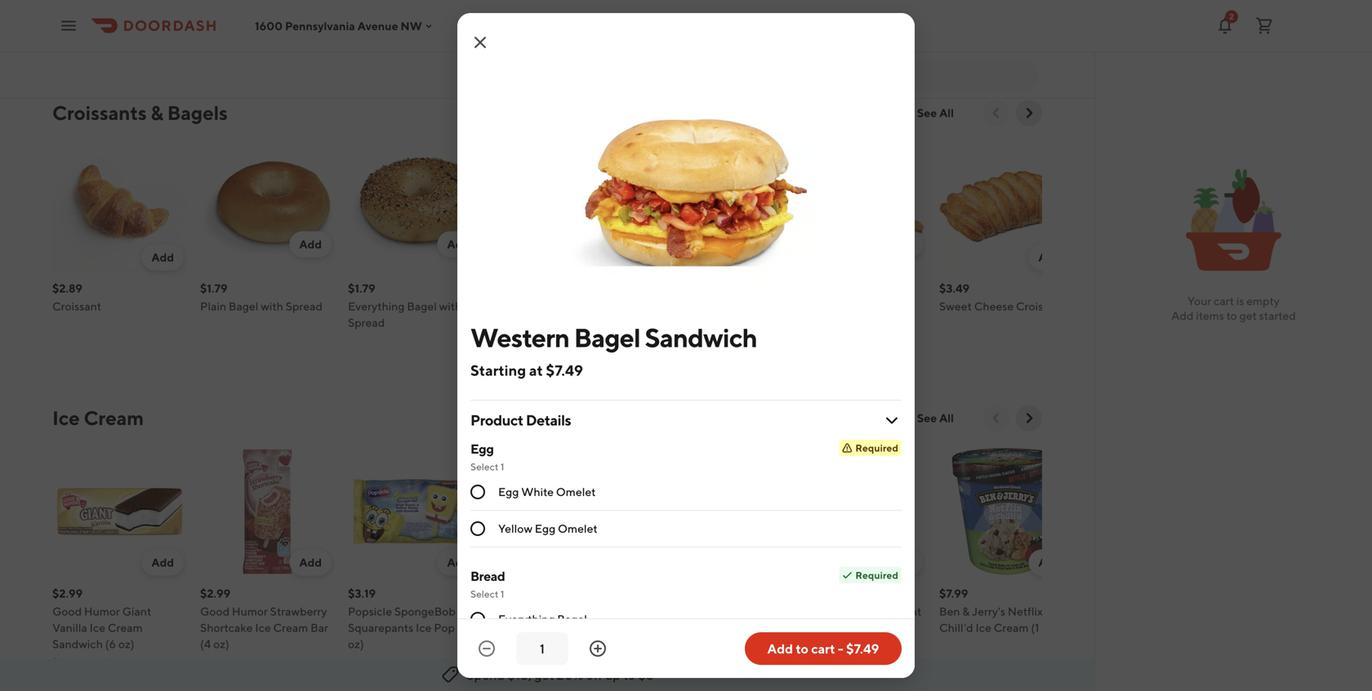 Task type: locate. For each thing, give the bounding box(es) containing it.
jerry's inside $7.99 ben & jerry's netflix & chill'd ice cream (1 pt)
[[972, 605, 1006, 619]]

(1 down tonight
[[885, 622, 893, 635]]

2 required from the top
[[856, 570, 899, 582]]

western bagel sandwich up 'at'
[[496, 300, 625, 313]]

2 jerry's from the left
[[824, 605, 858, 619]]

1 vertical spatial egg
[[498, 486, 519, 499]]

1 horizontal spatial everything
[[498, 613, 555, 627]]

chocolate cookies & cream parfait
[[792, 0, 900, 24]]

0 horizontal spatial ben
[[496, 605, 517, 619]]

0 vertical spatial (5
[[224, 11, 235, 24]]

2 see all from the top
[[917, 412, 954, 425]]

0 horizontal spatial (1
[[551, 622, 560, 635]]

1 horizontal spatial jerry's
[[824, 605, 858, 619]]

western bagel sandwich down biscuit
[[471, 323, 757, 353]]

to down is
[[1227, 309, 1237, 323]]

2 $2.99 from the left
[[200, 587, 231, 601]]

required inside "egg" group
[[856, 443, 899, 454]]

(7.2
[[573, 11, 591, 24]]

1 sour from the left
[[52, 0, 76, 8]]

2 horizontal spatial jerry's
[[972, 605, 1006, 619]]

sandwich left (6
[[52, 638, 103, 651]]

all left previous button of carousel image
[[939, 412, 954, 425]]

(5 inside welch's gluten free mixed fruit snacks gummies (5 oz)
[[696, 27, 707, 40]]

select inside bread select 1
[[471, 589, 499, 600]]

1 vertical spatial see all link
[[907, 406, 964, 432]]

1600
[[255, 19, 283, 32]]

jerry's left the
[[824, 605, 858, 619]]

1 jerry's from the left
[[529, 605, 562, 619]]

1 horizontal spatial croissant
[[1016, 300, 1065, 313]]

oz) left 1600
[[237, 11, 253, 24]]

0 horizontal spatial humor
[[84, 605, 120, 619]]

1 all from the top
[[939, 106, 954, 120]]

pt) down netflix
[[1042, 622, 1057, 635]]

spread
[[286, 300, 323, 313], [348, 316, 385, 330]]

1 croissant from the left
[[52, 300, 101, 313]]

see all down search wawa search box
[[917, 106, 954, 120]]

0 vertical spatial vanilla
[[402, 0, 437, 8]]

2 horizontal spatial egg
[[535, 522, 556, 536]]

2 pt) from the left
[[895, 622, 910, 635]]

1 vertical spatial see all
[[917, 412, 954, 425]]

with inside $1.79 everything bagel with spread
[[439, 300, 462, 313]]

ben
[[496, 605, 517, 619], [792, 605, 812, 619], [939, 605, 960, 619]]

1 horizontal spatial pt)
[[895, 622, 910, 635]]

spongebob
[[394, 605, 456, 619]]

oz) inside welch's gluten free mixed fruit snacks gummies (5 oz)
[[709, 27, 725, 40]]

humor up (6
[[84, 605, 120, 619]]

1 good from the left
[[52, 605, 82, 619]]

tastykake for filled
[[348, 0, 400, 8]]

$7.99 down bread
[[496, 587, 525, 601]]

1 horizontal spatial $1.79
[[348, 282, 375, 295]]

0 horizontal spatial sour
[[52, 0, 76, 8]]

0 vertical spatial everything
[[348, 300, 405, 313]]

1 horizontal spatial sour
[[523, 0, 548, 8]]

gummies
[[644, 27, 694, 40]]

your
[[1188, 294, 1212, 308]]

(5 down the fruit
[[696, 27, 707, 40]]

jerry's
[[529, 605, 562, 619], [824, 605, 858, 619], [972, 605, 1006, 619]]

ice inside the $3.19 popsicle spongebob squarepants ice pop (4 oz)
[[416, 622, 432, 635]]

$7.49 right 'at'
[[546, 362, 583, 379]]

your cart is empty add items to get started
[[1172, 294, 1296, 323]]

1 vertical spatial to
[[796, 642, 809, 657]]

1 vertical spatial 1
[[501, 589, 504, 600]]

ben for ben & jerry's half baked ice cream (1 pt)
[[496, 605, 517, 619]]

2 select from the top
[[471, 589, 499, 600]]

at
[[529, 362, 543, 379]]

jerry's up chill'd
[[972, 605, 1006, 619]]

(1 inside $7.99 ben & jerry's half baked ice cream (1 pt)
[[551, 622, 560, 635]]

0 horizontal spatial cart
[[811, 642, 835, 657]]

0 horizontal spatial $7.49
[[546, 362, 583, 379]]

ben & jerry's the tonight dough ice cream (1 pt) image
[[792, 445, 926, 580]]

0 horizontal spatial $7.99
[[496, 587, 525, 601]]

omelet down egg white omelet
[[558, 522, 598, 536]]

oz) down shortcake
[[213, 638, 229, 651]]

1 horizontal spatial (5
[[696, 27, 707, 40]]

sponsored for candies
[[52, 45, 108, 58]]

jerry's left half on the left
[[529, 605, 562, 619]]

jerry's inside $7.99 ben & jerry's half baked ice cream (1 pt)
[[529, 605, 562, 619]]

1 see all from the top
[[917, 106, 954, 120]]

&
[[892, 0, 900, 8], [143, 11, 151, 24], [151, 101, 163, 125], [519, 605, 526, 619], [815, 605, 822, 619], [963, 605, 970, 619], [1045, 605, 1053, 619]]

1 horizontal spatial spread
[[348, 316, 385, 330]]

chocolate
[[792, 0, 846, 8]]

2 with from the left
[[439, 300, 462, 313]]

0 horizontal spatial spread
[[286, 300, 323, 313]]

sandwich inside turkey breakfast club bagel sandwich
[[824, 316, 874, 330]]

ice inside 'link'
[[52, 407, 80, 430]]

$7.99 ben & jerry's netflix & chill'd ice cream (1 pt)
[[939, 587, 1057, 635]]

$1.79 for $1.79 plain bagel with spread
[[200, 282, 228, 295]]

product
[[471, 412, 523, 429]]

notification bell image
[[1215, 16, 1235, 36]]

egg inside egg select 1
[[471, 442, 494, 457]]

to inside your cart is empty add items to get started
[[1227, 309, 1237, 323]]

0 vertical spatial see
[[917, 106, 937, 120]]

see all for ice cream
[[917, 412, 954, 425]]

1 inside bread select 1
[[501, 589, 504, 600]]

turkey
[[792, 300, 826, 313]]

all
[[939, 106, 954, 120], [939, 412, 954, 425]]

ice inside $7.99 ben & jerry's half baked ice cream (1 pt)
[[496, 622, 512, 635]]

0 horizontal spatial $2.99
[[52, 587, 83, 601]]

0 horizontal spatial $1.79
[[200, 282, 228, 295]]

1 horizontal spatial egg
[[498, 486, 519, 499]]

$1.79
[[200, 282, 228, 295], [348, 282, 375, 295]]

jerry's for ice
[[529, 605, 562, 619]]

egg group
[[471, 440, 902, 548]]

$2.99 good humor giant vanilla ice cream sandwich (6 oz) sponsored
[[52, 587, 151, 669]]

0 vertical spatial $7.49
[[546, 362, 583, 379]]

croissant down $2.89 at the left top
[[52, 300, 101, 313]]

with for everything bagel with spread
[[439, 300, 462, 313]]

1 horizontal spatial to
[[796, 642, 809, 657]]

tastykake inside tastykake vanilla creme filled sugar wafers (2.75 oz)
[[348, 0, 400, 8]]

0 horizontal spatial croissant
[[52, 300, 101, 313]]

to down "dough"
[[796, 642, 809, 657]]

egg left white
[[498, 486, 519, 499]]

1 horizontal spatial $2.99
[[200, 587, 231, 601]]

2 tastykake from the left
[[348, 0, 400, 8]]

$2.99 inside "$2.99 good humor strawberry shortcake ice cream bar (4 oz)"
[[200, 587, 231, 601]]

0 vertical spatial egg
[[471, 442, 494, 457]]

up
[[605, 668, 621, 683]]

sponsored down chewy
[[52, 45, 108, 58]]

2 horizontal spatial ben
[[939, 605, 960, 619]]

humor inside $2.99 good humor giant vanilla ice cream sandwich (6 oz) sponsored
[[84, 605, 120, 619]]

1 horizontal spatial $7.99
[[939, 587, 968, 601]]

$7.99 inside $7.99 ben & jerry's netflix & chill'd ice cream (1 pt)
[[939, 587, 968, 601]]

pt) inside ben & jerry's the tonight dough ice cream (1 pt)
[[895, 622, 910, 635]]

0 vertical spatial (4
[[457, 622, 468, 635]]

oz) down the snacks
[[709, 27, 725, 40]]

$2.99 inside $2.99 good humor giant vanilla ice cream sandwich (6 oz) sponsored
[[52, 587, 83, 601]]

with for plain bagel with spread
[[261, 300, 283, 313]]

tonight
[[882, 605, 922, 619]]

sandwich down biscuit
[[645, 323, 757, 353]]

1 vertical spatial (4
[[200, 638, 211, 651]]

add to cart - $7.49
[[767, 642, 879, 657]]

plain bagel with spread image
[[200, 139, 335, 274]]

egg for egg white omelet
[[498, 486, 519, 499]]

pt) down half on the left
[[562, 622, 577, 635]]

1 horizontal spatial good
[[200, 605, 230, 619]]

$7.99 for $7.99 ben & jerry's netflix & chill'd ice cream (1 pt)
[[939, 587, 968, 601]]

western
[[496, 300, 540, 313], [471, 323, 569, 353]]

1 horizontal spatial (1
[[885, 622, 893, 635]]

ben down bread select 1
[[496, 605, 517, 619]]

2 $7.99 from the left
[[939, 587, 968, 601]]

western bagel sandwich
[[496, 300, 625, 313], [471, 323, 757, 353]]

1 down bread
[[501, 589, 504, 600]]

giant
[[122, 605, 151, 619]]

required
[[856, 443, 899, 454], [856, 570, 899, 582]]

see all link left previous button of carousel image
[[907, 406, 964, 432]]

sweet cheese croissant image
[[939, 139, 1074, 274]]

jerry's for chill'd
[[972, 605, 1006, 619]]

2 (1 from the left
[[885, 622, 893, 635]]

add for sweet cheese croissant
[[1039, 251, 1061, 264]]

1 select from the top
[[471, 462, 499, 473]]

1 vertical spatial vanilla
[[52, 622, 87, 635]]

1 see all link from the top
[[907, 100, 964, 126]]

(1 inside ben & jerry's the tonight dough ice cream (1 pt)
[[885, 622, 893, 635]]

1 required from the top
[[856, 443, 899, 454]]

chill'd
[[939, 622, 973, 635]]

1 vertical spatial omelet
[[558, 522, 598, 536]]

(1 for tonight
[[885, 622, 893, 635]]

0 vertical spatial spread
[[286, 300, 323, 313]]

sandwich down breakfast
[[824, 316, 874, 330]]

0 horizontal spatial tastykake
[[200, 0, 252, 8]]

oz) down crawlers
[[593, 11, 609, 24]]

see all link down search wawa search box
[[907, 100, 964, 126]]

pt) inside $7.99 ben & jerry's half baked ice cream (1 pt)
[[562, 622, 577, 635]]

bagel inside $1.79 plain bagel with spread
[[229, 300, 258, 313]]

sandwich left biscuit
[[575, 300, 625, 313]]

2 horizontal spatial (1
[[1031, 622, 1039, 635]]

cream inside "$2.99 good humor strawberry shortcake ice cream bar (4 oz)"
[[273, 622, 308, 635]]

croissant right cheese
[[1016, 300, 1065, 313]]

1 horizontal spatial cart
[[1214, 294, 1234, 308]]

0 vertical spatial omelet
[[556, 486, 596, 499]]

select inside egg select 1
[[471, 462, 499, 473]]

0 vertical spatial 1
[[501, 462, 504, 473]]

sponsored inside sour patch kids watermelon soft & chewy candies (8 oz) sponsored
[[52, 45, 108, 58]]

see all link
[[907, 100, 964, 126], [907, 406, 964, 432]]

decrease quantity by 1 image
[[477, 640, 497, 659]]

ben inside ben & jerry's the tonight dough ice cream (1 pt)
[[792, 605, 812, 619]]

sponsored
[[52, 45, 108, 58], [52, 656, 108, 669]]

everything bagel
[[498, 613, 587, 627]]

patch
[[79, 0, 109, 8]]

1 vertical spatial select
[[471, 589, 499, 600]]

$2.89
[[52, 282, 82, 295]]

20%
[[557, 668, 584, 683]]

2 vertical spatial to
[[623, 668, 636, 683]]

1 (1 from the left
[[551, 622, 560, 635]]

sponsored down (6
[[52, 656, 108, 669]]

add inside button
[[767, 642, 793, 657]]

get inside your cart is empty add items to get started
[[1240, 309, 1257, 323]]

$1.79 inside $1.79 everything bagel with spread
[[348, 282, 375, 295]]

2 ben from the left
[[792, 605, 812, 619]]

egg down product
[[471, 442, 494, 457]]

1 horizontal spatial vanilla
[[402, 0, 437, 8]]

sour up open menu icon
[[52, 0, 76, 8]]

pt) down tonight
[[895, 622, 910, 635]]

add for ben & jerry's the tonight dough ice cream (1 pt)
[[891, 556, 913, 570]]

1 horizontal spatial ben
[[792, 605, 812, 619]]

1 vertical spatial cart
[[811, 642, 835, 657]]

oz) inside tastykake vanilla creme filled sugar wafers (2.75 oz)
[[348, 27, 364, 40]]

1 humor from the left
[[84, 605, 120, 619]]

0 vertical spatial get
[[1240, 309, 1257, 323]]

0 vertical spatial required
[[856, 443, 899, 454]]

see all link for croissants & bagels
[[907, 100, 964, 126]]

0 vertical spatial select
[[471, 462, 499, 473]]

all left previous button of carousel icon
[[939, 106, 954, 120]]

2 good from the left
[[200, 605, 230, 619]]

2 see all link from the top
[[907, 406, 964, 432]]

sponsored inside $2.99 good humor giant vanilla ice cream sandwich (6 oz) sponsored
[[52, 656, 108, 669]]

2 $1.79 from the left
[[348, 282, 375, 295]]

ben up chill'd
[[939, 605, 960, 619]]

1 vertical spatial (5
[[696, 27, 707, 40]]

1 horizontal spatial get
[[1240, 309, 1257, 323]]

$7.99 inside $7.99 ben & jerry's half baked ice cream (1 pt)
[[496, 587, 525, 601]]

1 horizontal spatial with
[[439, 300, 462, 313]]

popsicle spongebob squarepants ice pop (4 oz) image
[[348, 445, 483, 580]]

spread inside $1.79 everything bagel with spread
[[348, 316, 385, 330]]

western bagel sandwich inside western bagel sandwich dialog
[[471, 323, 757, 353]]

sponsored for sandwich
[[52, 656, 108, 669]]

cream inside $7.99 ben & jerry's netflix & chill'd ice cream (1 pt)
[[994, 622, 1029, 635]]

2
[[1229, 12, 1234, 21]]

1 horizontal spatial humor
[[232, 605, 268, 619]]

see all link for ice cream
[[907, 406, 964, 432]]

add for everything bagel with spread
[[447, 238, 470, 251]]

2 humor from the left
[[232, 605, 268, 619]]

oz) down squarepants
[[348, 638, 364, 651]]

everything bagel with spread image
[[348, 139, 483, 274]]

0 vertical spatial sponsored
[[52, 45, 108, 58]]

to
[[1227, 309, 1237, 323], [796, 642, 809, 657], [623, 668, 636, 683]]

1 vertical spatial spread
[[348, 316, 385, 330]]

get down is
[[1240, 309, 1257, 323]]

(5 right bun at the top of page
[[224, 11, 235, 24]]

sandwich inside dialog
[[645, 323, 757, 353]]

1 $7.99 from the left
[[496, 587, 525, 601]]

humor up shortcake
[[232, 605, 268, 619]]

squarepants
[[348, 622, 414, 635]]

required inside bread group
[[856, 570, 899, 582]]

to inside button
[[796, 642, 809, 657]]

cart left is
[[1214, 294, 1234, 308]]

(1
[[551, 622, 560, 635], [885, 622, 893, 635], [1031, 622, 1039, 635]]

1 $2.99 from the left
[[52, 587, 83, 601]]

0 vertical spatial to
[[1227, 309, 1237, 323]]

1 $1.79 from the left
[[200, 282, 228, 295]]

$1.79 for $1.79 everything bagel with spread
[[348, 282, 375, 295]]

1 down product
[[501, 462, 504, 473]]

0 horizontal spatial with
[[261, 300, 283, 313]]

1 tastykake from the left
[[200, 0, 252, 8]]

1 vertical spatial everything
[[498, 613, 555, 627]]

2 croissant from the left
[[1016, 300, 1065, 313]]

spend
[[467, 668, 505, 683]]

good inside $2.99 good humor giant vanilla ice cream sandwich (6 oz) sponsored
[[52, 605, 82, 619]]

get
[[1240, 309, 1257, 323], [534, 668, 554, 683]]

0 horizontal spatial (4
[[200, 638, 211, 651]]

see down search wawa search box
[[917, 106, 937, 120]]

add inside your cart is empty add items to get started
[[1172, 309, 1194, 323]]

tastykake up bun at the top of page
[[200, 0, 252, 8]]

(4 down shortcake
[[200, 638, 211, 651]]

ben inside $7.99 ben & jerry's half baked ice cream (1 pt)
[[496, 605, 517, 619]]

2 horizontal spatial to
[[1227, 309, 1237, 323]]

tastykake inside tastykake glazed honey bun (5 oz)
[[200, 0, 252, 8]]

1 with from the left
[[261, 300, 283, 313]]

cart left -
[[811, 642, 835, 657]]

with inside $1.79 plain bagel with spread
[[261, 300, 283, 313]]

$7.49
[[546, 362, 583, 379], [846, 642, 879, 657]]

omelet for yellow egg omelet
[[558, 522, 598, 536]]

good for shortcake
[[200, 605, 230, 619]]

3 pt) from the left
[[1042, 622, 1057, 635]]

-
[[838, 642, 844, 657]]

cream inside $2.99 good humor giant vanilla ice cream sandwich (6 oz) sponsored
[[108, 622, 143, 635]]

0 vertical spatial see all link
[[907, 100, 964, 126]]

3 ben from the left
[[939, 605, 960, 619]]

good left giant
[[52, 605, 82, 619]]

1 pt) from the left
[[562, 622, 577, 635]]

2 horizontal spatial pt)
[[1042, 622, 1057, 635]]

0 horizontal spatial (5
[[224, 11, 235, 24]]

humor inside "$2.99 good humor strawberry shortcake ice cream bar (4 oz)"
[[232, 605, 268, 619]]

oz) down "filled" at left
[[348, 27, 364, 40]]

0 vertical spatial all
[[939, 106, 954, 120]]

welch's gluten free mixed fruit snacks gummies (5 oz)
[[644, 0, 749, 40]]

spread for $1.79 everything bagel with spread
[[348, 316, 385, 330]]

1 vertical spatial western bagel sandwich
[[471, 323, 757, 353]]

1 inside egg select 1
[[501, 462, 504, 473]]

details
[[526, 412, 571, 429]]

(5
[[224, 11, 235, 24], [696, 27, 707, 40]]

get right $15, on the bottom left of the page
[[534, 668, 554, 683]]

western bagel sandwich dialog
[[457, 13, 915, 692]]

0 horizontal spatial egg
[[471, 442, 494, 457]]

& up current quantity is 1 number field at the left of page
[[519, 605, 526, 619]]

1 horizontal spatial $7.49
[[846, 642, 879, 657]]

2 all from the top
[[939, 412, 954, 425]]

cream inside twix ice cream bars (3.13 oz)
[[687, 605, 722, 619]]

0 vertical spatial see all
[[917, 106, 954, 120]]

(1 down netflix
[[1031, 622, 1039, 635]]

see all
[[917, 106, 954, 120], [917, 412, 954, 425]]

previous button of carousel image
[[988, 105, 1005, 121]]

sour up candy at the left top of page
[[523, 0, 548, 8]]

product details button
[[471, 401, 902, 440]]

(4 inside the $3.19 popsicle spongebob squarepants ice pop (4 oz)
[[457, 622, 468, 635]]

& up "dough"
[[815, 605, 822, 619]]

0 horizontal spatial vanilla
[[52, 622, 87, 635]]

1 sponsored from the top
[[52, 45, 108, 58]]

2 vertical spatial egg
[[535, 522, 556, 536]]

to right "up"
[[623, 668, 636, 683]]

ben & jerry's netflix & chill'd ice cream (1 pt) image
[[939, 445, 1074, 580]]

oz) right (6
[[118, 638, 134, 651]]

1 vertical spatial required
[[856, 570, 899, 582]]

starting at $7.49
[[471, 362, 583, 379]]

see left previous button of carousel image
[[917, 412, 937, 425]]

everything inside $1.79 everything bagel with spread
[[348, 300, 405, 313]]

to for $5
[[623, 668, 636, 683]]

oz) right (8 at the left top of page
[[149, 27, 165, 40]]

pt) for half
[[562, 622, 577, 635]]

ice
[[52, 407, 80, 430], [669, 605, 685, 619], [90, 622, 105, 635], [255, 622, 271, 635], [416, 622, 432, 635], [496, 622, 512, 635], [829, 622, 845, 635], [976, 622, 992, 635]]

1 horizontal spatial (4
[[457, 622, 468, 635]]

$7.49 right -
[[846, 642, 879, 657]]

good
[[52, 605, 82, 619], [200, 605, 230, 619]]

0 vertical spatial cart
[[1214, 294, 1234, 308]]

trolli sour bite crawlers gummi candy (7.2 oz)
[[496, 0, 619, 24]]

1 vertical spatial see
[[917, 412, 937, 425]]

select
[[471, 462, 499, 473], [471, 589, 499, 600]]

0 horizontal spatial good
[[52, 605, 82, 619]]

(4 right pop
[[457, 622, 468, 635]]

tastykake vanilla creme filled sugar wafers (2.75 oz)
[[348, 0, 478, 40]]

$1.79 inside $1.79 plain bagel with spread
[[200, 282, 228, 295]]

egg right yellow
[[535, 522, 556, 536]]

twix ice cream bars (3.13 oz)
[[644, 605, 774, 635]]

1 vertical spatial $7.49
[[846, 642, 879, 657]]

egg
[[471, 442, 494, 457], [498, 486, 519, 499], [535, 522, 556, 536]]

humor
[[84, 605, 120, 619], [232, 605, 268, 619]]

2 see from the top
[[917, 412, 937, 425]]

the
[[860, 605, 880, 619]]

1 horizontal spatial tastykake
[[348, 0, 400, 8]]

oz) down twix
[[644, 622, 660, 635]]

omelet right white
[[556, 486, 596, 499]]

0 horizontal spatial pt)
[[562, 622, 577, 635]]

$5
[[638, 668, 654, 683]]

vanilla inside $2.99 good humor giant vanilla ice cream sandwich (6 oz) sponsored
[[52, 622, 87, 635]]

bread group
[[471, 568, 902, 676]]

bars
[[725, 605, 748, 619]]

oz)
[[237, 11, 253, 24], [593, 11, 609, 24], [149, 27, 165, 40], [348, 27, 364, 40], [709, 27, 725, 40], [644, 622, 660, 635], [118, 638, 134, 651], [213, 638, 229, 651], [348, 638, 364, 651]]

see all left previous button of carousel image
[[917, 412, 954, 425]]

good up shortcake
[[200, 605, 230, 619]]

everything
[[348, 300, 405, 313], [498, 613, 555, 627]]

1 vertical spatial all
[[939, 412, 954, 425]]

select up egg white omelet option
[[471, 462, 499, 473]]

good inside "$2.99 good humor strawberry shortcake ice cream bar (4 oz)"
[[200, 605, 230, 619]]

& inside chocolate cookies & cream parfait
[[892, 0, 900, 8]]

1 1 from the top
[[501, 462, 504, 473]]

1 ben from the left
[[496, 605, 517, 619]]

1 see from the top
[[917, 106, 937, 120]]

candies
[[91, 27, 133, 40]]

(1 for half
[[551, 622, 560, 635]]

all for croissants & bagels
[[939, 106, 954, 120]]

add for ben & jerry's netflix & chill'd ice cream (1 pt)
[[1039, 556, 1061, 570]]

(1 up current quantity is 1 number field at the left of page
[[551, 622, 560, 635]]

0 horizontal spatial get
[[534, 668, 554, 683]]

& right cookies
[[892, 0, 900, 8]]

items
[[1196, 309, 1224, 323]]

3 jerry's from the left
[[972, 605, 1006, 619]]

Yellow Egg Omelet radio
[[471, 522, 485, 537]]

select down bread
[[471, 589, 499, 600]]

2 sour from the left
[[523, 0, 548, 8]]

$7.99 up chill'd
[[939, 587, 968, 601]]

sandwich inside $2.99 good humor giant vanilla ice cream sandwich (6 oz) sponsored
[[52, 638, 103, 651]]

everything inside bread group
[[498, 613, 555, 627]]

0 horizontal spatial to
[[623, 668, 636, 683]]

ben up "dough"
[[792, 605, 812, 619]]

0 horizontal spatial everything
[[348, 300, 405, 313]]

& left bagels
[[151, 101, 163, 125]]

2 sponsored from the top
[[52, 656, 108, 669]]

spread inside $1.79 plain bagel with spread
[[286, 300, 323, 313]]

1 vertical spatial sponsored
[[52, 656, 108, 669]]

ben inside $7.99 ben & jerry's netflix & chill'd ice cream (1 pt)
[[939, 605, 960, 619]]

twix ice cream bars (3.13 oz) image
[[644, 445, 778, 580]]

avenue
[[357, 19, 398, 32]]

& up chill'd
[[963, 605, 970, 619]]

& right soft
[[143, 11, 151, 24]]

bagel
[[229, 300, 258, 313], [407, 300, 437, 313], [543, 300, 572, 313], [792, 316, 821, 330], [574, 323, 640, 353], [557, 613, 587, 627]]

3 (1 from the left
[[1031, 622, 1039, 635]]

see all for croissants & bagels
[[917, 106, 954, 120]]

watermelon
[[52, 11, 117, 24]]

required for egg
[[856, 443, 899, 454]]

1 vertical spatial western
[[471, 323, 569, 353]]

tastykake up "filled" at left
[[348, 0, 400, 8]]

0 horizontal spatial jerry's
[[529, 605, 562, 619]]

2 1 from the top
[[501, 589, 504, 600]]



Task type: describe. For each thing, give the bounding box(es) containing it.
ben & jerry's the tonight dough ice cream (1 pt)
[[792, 605, 922, 635]]

bar
[[310, 622, 328, 635]]

ice inside ben & jerry's the tonight dough ice cream (1 pt)
[[829, 622, 845, 635]]

biscuit image
[[644, 139, 778, 274]]

cart inside your cart is empty add items to get started
[[1214, 294, 1234, 308]]

shortcake
[[200, 622, 253, 635]]

chewy
[[52, 27, 89, 40]]

select for bread
[[471, 589, 499, 600]]

bagel inside turkey breakfast club bagel sandwich
[[792, 316, 821, 330]]

dough
[[792, 622, 827, 635]]

kids
[[111, 0, 134, 8]]

pt) for tonight
[[895, 622, 910, 635]]

trolli
[[496, 0, 521, 8]]

baked
[[588, 605, 622, 619]]

sugar
[[380, 11, 410, 24]]

netflix
[[1008, 605, 1043, 619]]

$2.99 for $2.99 good humor giant vanilla ice cream sandwich (6 oz) sponsored
[[52, 587, 83, 601]]

started
[[1259, 309, 1296, 323]]

& inside $7.99 ben & jerry's half baked ice cream (1 pt)
[[519, 605, 526, 619]]

ice cream
[[52, 407, 144, 430]]

$7.99 for $7.99 ben & jerry's half baked ice cream (1 pt)
[[496, 587, 525, 601]]

croissants
[[52, 101, 147, 125]]

pennsylvania
[[285, 19, 355, 32]]

sour inside the trolli sour bite crawlers gummi candy (7.2 oz)
[[523, 0, 548, 8]]

ben for ben & jerry's netflix & chill'd ice cream (1 pt)
[[939, 605, 960, 619]]

is
[[1237, 294, 1244, 308]]

1 vertical spatial get
[[534, 668, 554, 683]]

bite
[[550, 0, 571, 8]]

strawberry
[[270, 605, 327, 619]]

candy
[[537, 11, 571, 24]]

wafers
[[412, 11, 449, 24]]

pt) inside $7.99 ben & jerry's netflix & chill'd ice cream (1 pt)
[[1042, 622, 1057, 635]]

bread select 1
[[471, 569, 505, 600]]

0 items, open order cart image
[[1255, 16, 1274, 36]]

biscuit
[[644, 300, 679, 313]]

yellow
[[498, 522, 533, 536]]

club
[[881, 300, 906, 313]]

filled
[[348, 11, 377, 24]]

Egg White Omelet radio
[[471, 485, 485, 500]]

see for ice cream
[[917, 412, 937, 425]]

bagel inside bread group
[[557, 613, 587, 627]]

(1 inside $7.99 ben & jerry's netflix & chill'd ice cream (1 pt)
[[1031, 622, 1039, 635]]

glazed
[[254, 0, 291, 8]]

$2.99 for $2.99 good humor strawberry shortcake ice cream bar (4 oz)
[[200, 587, 231, 601]]

ben & jerry's half baked ice cream (1 pt) image
[[496, 445, 631, 580]]

white
[[521, 486, 554, 499]]

& inside sour patch kids watermelon soft & chewy candies (8 oz) sponsored
[[143, 11, 151, 24]]

bun
[[200, 11, 221, 24]]

bagels
[[167, 101, 228, 125]]

cream inside chocolate cookies & cream parfait
[[792, 11, 826, 24]]

add for good humor strawberry shortcake ice cream bar (4 oz)
[[299, 556, 322, 570]]

welch's
[[644, 0, 685, 8]]

$3.19
[[348, 587, 376, 601]]

(3.13
[[750, 605, 774, 619]]

cream inside $7.99 ben & jerry's half baked ice cream (1 pt)
[[514, 622, 549, 635]]

tastykake glazed honey bun (5 oz)
[[200, 0, 328, 24]]

$2.99 good humor strawberry shortcake ice cream bar (4 oz)
[[200, 587, 328, 651]]

next button of carousel image
[[1021, 410, 1037, 427]]

plain
[[200, 300, 226, 313]]

western bagel sandwich image
[[496, 139, 631, 274]]

oz) inside "$2.99 good humor strawberry shortcake ice cream bar (4 oz)"
[[213, 638, 229, 651]]

creme
[[439, 0, 475, 8]]

croissants & bagels
[[52, 101, 228, 125]]

western inside western bagel sandwich dialog
[[471, 323, 569, 353]]

(4 inside "$2.99 good humor strawberry shortcake ice cream bar (4 oz)"
[[200, 638, 211, 651]]

fruit
[[679, 11, 703, 24]]

oz) inside $2.99 good humor giant vanilla ice cream sandwich (6 oz) sponsored
[[118, 638, 134, 651]]

spend $15, get 20% off up to $5
[[467, 668, 654, 683]]

Current quantity is 1 number field
[[526, 640, 559, 658]]

1600 pennsylvania avenue nw
[[255, 19, 422, 32]]

pop
[[434, 622, 455, 635]]

cart inside add to cart - $7.49 button
[[811, 642, 835, 657]]

Search Wawa search field
[[791, 66, 1026, 84]]

humor for shortcake
[[232, 605, 268, 619]]

vanilla inside tastykake vanilla creme filled sugar wafers (2.75 oz)
[[402, 0, 437, 8]]

nw
[[401, 19, 422, 32]]

0 vertical spatial western bagel sandwich
[[496, 300, 625, 313]]

egg for egg select 1
[[471, 442, 494, 457]]

1 for bread
[[501, 589, 504, 600]]

bread
[[471, 569, 505, 584]]

turkey breakfast club bagel sandwich image
[[792, 139, 926, 274]]

croissant inside the $3.49 sweet cheese croissant
[[1016, 300, 1065, 313]]

cookies
[[848, 0, 890, 8]]

0 vertical spatial western
[[496, 300, 540, 313]]

egg select 1
[[471, 442, 504, 473]]

omelet for egg white omelet
[[556, 486, 596, 499]]

$2.89 croissant
[[52, 282, 101, 313]]

yellow egg omelet
[[498, 522, 598, 536]]

empty
[[1247, 294, 1280, 308]]

good humor strawberry shortcake ice cream bar (4 oz) image
[[200, 445, 335, 580]]

1 for egg
[[501, 462, 504, 473]]

ice inside "$2.99 good humor strawberry shortcake ice cream bar (4 oz)"
[[255, 622, 271, 635]]

oz) inside the $3.19 popsicle spongebob squarepants ice pop (4 oz)
[[348, 638, 364, 651]]

1600 pennsylvania avenue nw button
[[255, 19, 435, 32]]

$3.19 popsicle spongebob squarepants ice pop (4 oz)
[[348, 587, 468, 651]]

add to cart - $7.49 button
[[745, 633, 902, 666]]

jerry's inside ben & jerry's the tonight dough ice cream (1 pt)
[[824, 605, 858, 619]]

cream inside 'link'
[[84, 407, 144, 430]]

humor for vanilla
[[84, 605, 120, 619]]

(6
[[105, 638, 116, 651]]

sour inside sour patch kids watermelon soft & chewy candies (8 oz) sponsored
[[52, 0, 76, 8]]

(5 inside tastykake glazed honey bun (5 oz)
[[224, 11, 235, 24]]

select for egg
[[471, 462, 499, 473]]

ice inside $2.99 good humor giant vanilla ice cream sandwich (6 oz) sponsored
[[90, 622, 105, 635]]

starting
[[471, 362, 526, 379]]

product details
[[471, 412, 571, 429]]

& inside ben & jerry's the tonight dough ice cream (1 pt)
[[815, 605, 822, 619]]

bagel inside $1.79 everything bagel with spread
[[407, 300, 437, 313]]

ice inside twix ice cream bars (3.13 oz)
[[669, 605, 685, 619]]

add for good humor giant vanilla ice cream sandwich (6 oz)
[[151, 556, 174, 570]]

croissant image
[[52, 139, 187, 274]]

add for croissant
[[151, 251, 174, 264]]

off
[[586, 668, 603, 683]]

$15,
[[508, 668, 532, 683]]

spread for $1.79 plain bagel with spread
[[286, 300, 323, 313]]

half
[[564, 605, 586, 619]]

oz) inside the trolli sour bite crawlers gummi candy (7.2 oz)
[[593, 11, 609, 24]]

crawlers
[[573, 0, 619, 8]]

snacks
[[706, 11, 742, 24]]

$1.79 everything bagel with spread
[[348, 282, 462, 330]]

gluten
[[687, 0, 723, 8]]

oz) inside tastykake glazed honey bun (5 oz)
[[237, 11, 253, 24]]

$7.49 inside button
[[846, 642, 879, 657]]

add for plain bagel with spread
[[299, 238, 322, 251]]

add for popsicle spongebob squarepants ice pop (4 oz)
[[447, 556, 470, 570]]

close undefined image
[[471, 33, 490, 52]]

all for ice cream
[[939, 412, 954, 425]]

popsicle
[[348, 605, 392, 619]]

previous button of carousel image
[[988, 410, 1005, 427]]

oz) inside twix ice cream bars (3.13 oz)
[[644, 622, 660, 635]]

to for get
[[1227, 309, 1237, 323]]

cream inside ben & jerry's the tonight dough ice cream (1 pt)
[[847, 622, 882, 635]]

turkey breakfast club bagel sandwich
[[792, 300, 906, 330]]

open menu image
[[59, 16, 78, 36]]

egg white omelet
[[498, 486, 596, 499]]

ice cream link
[[52, 406, 144, 432]]

sour patch kids watermelon soft & chewy candies (8 oz) sponsored
[[52, 0, 165, 58]]

$7.99 ben & jerry's half baked ice cream (1 pt)
[[496, 587, 622, 635]]

breakfast
[[829, 300, 878, 313]]

required for bread
[[856, 570, 899, 582]]

ice inside $7.99 ben & jerry's netflix & chill'd ice cream (1 pt)
[[976, 622, 992, 635]]

twix
[[644, 605, 667, 619]]

good for vanilla
[[52, 605, 82, 619]]

increase quantity by 1 image
[[588, 640, 608, 659]]

next button of carousel image
[[1021, 105, 1037, 121]]

oz) inside sour patch kids watermelon soft & chewy candies (8 oz) sponsored
[[149, 27, 165, 40]]

(2.75
[[451, 11, 478, 24]]

honey
[[293, 0, 328, 8]]

soft
[[119, 11, 141, 24]]

good humor giant vanilla ice cream sandwich (6 oz) image
[[52, 445, 187, 580]]

$3.49 sweet cheese croissant
[[939, 282, 1065, 313]]

& right netflix
[[1045, 605, 1053, 619]]

tastykake for bun
[[200, 0, 252, 8]]

cheese
[[974, 300, 1014, 313]]

croissants & bagels link
[[52, 100, 228, 126]]

see for croissants & bagels
[[917, 106, 937, 120]]



Task type: vqa. For each thing, say whether or not it's contained in the screenshot.
first Good
yes



